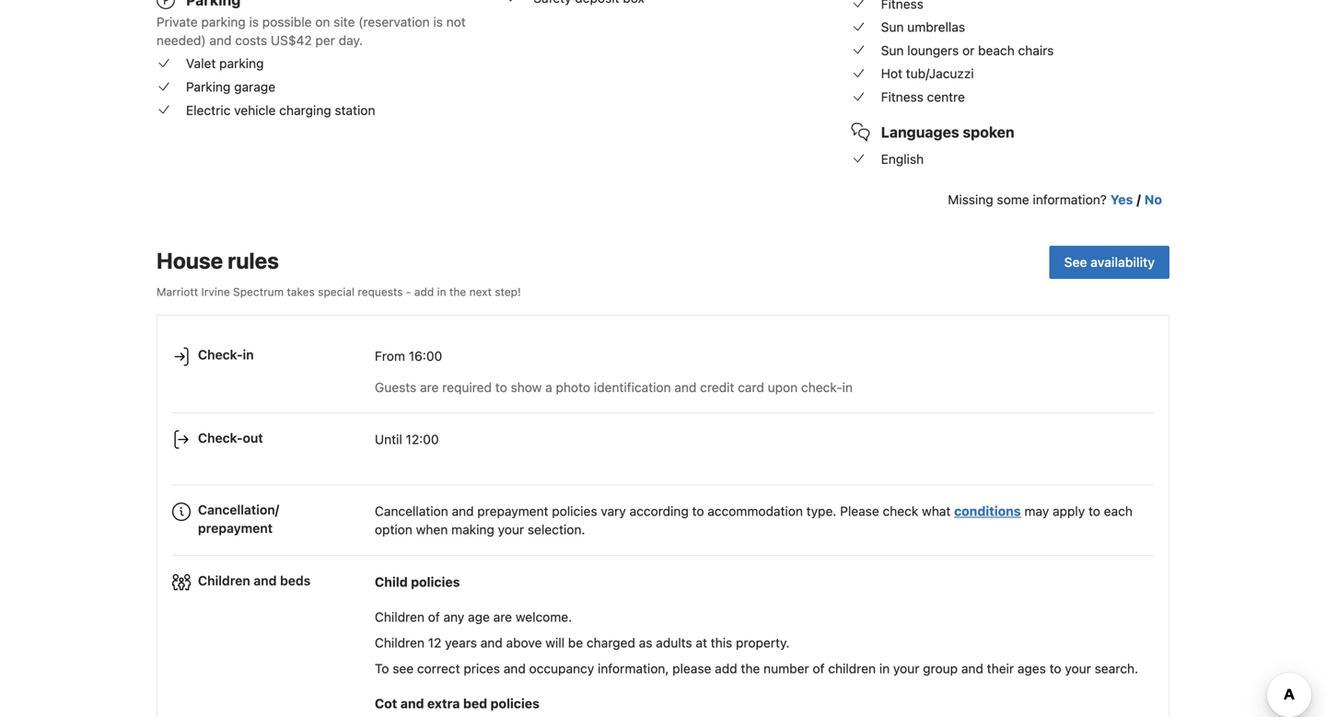 Task type: vqa. For each thing, say whether or not it's contained in the screenshot.
middle policies
yes



Task type: describe. For each thing, give the bounding box(es) containing it.
0 vertical spatial of
[[428, 610, 440, 625]]

children and beds
[[198, 573, 311, 589]]

occupancy
[[529, 661, 595, 677]]

2 horizontal spatial policies
[[552, 504, 598, 519]]

cancellation/
[[198, 503, 279, 518]]

check- for in
[[198, 347, 243, 363]]

vehicle
[[234, 103, 276, 118]]

not
[[447, 14, 466, 29]]

conditions
[[955, 504, 1021, 519]]

children for children 12 years and above will be charged as adults at this property.
[[375, 636, 425, 651]]

ages
[[1018, 661, 1047, 677]]

may apply to each option when making your selection.
[[375, 504, 1133, 538]]

to right according
[[692, 504, 704, 519]]

garage
[[234, 79, 276, 94]]

umbrellas
[[908, 19, 966, 35]]

next
[[470, 285, 492, 298]]

valet parking
[[186, 56, 264, 71]]

in right upon
[[843, 380, 853, 395]]

house rules
[[157, 248, 279, 273]]

-
[[406, 285, 411, 298]]

day.
[[339, 33, 363, 48]]

conditions link
[[955, 504, 1021, 519]]

accommodation
[[708, 504, 803, 519]]

missing some information? yes / no
[[948, 192, 1163, 207]]

valet
[[186, 56, 216, 71]]

the for add
[[741, 661, 760, 677]]

according
[[630, 504, 689, 519]]

parking garage
[[186, 79, 276, 94]]

prices
[[464, 661, 500, 677]]

making
[[452, 523, 495, 538]]

sun umbrellas
[[881, 19, 966, 35]]

charged
[[587, 636, 636, 651]]

sun for sun loungers or beach chairs
[[881, 43, 904, 58]]

to
[[375, 661, 389, 677]]

step!
[[495, 285, 521, 298]]

availability
[[1091, 255, 1155, 270]]

charging
[[279, 103, 331, 118]]

until
[[375, 432, 402, 447]]

1 horizontal spatial policies
[[491, 696, 540, 712]]

group
[[923, 661, 958, 677]]

age
[[468, 610, 490, 625]]

0 horizontal spatial are
[[420, 380, 439, 395]]

private
[[157, 14, 198, 29]]

house
[[157, 248, 223, 273]]

from 16:00
[[375, 349, 442, 364]]

sun for sun umbrellas
[[881, 19, 904, 35]]

child policies
[[375, 575, 460, 590]]

a
[[546, 380, 553, 395]]

children for children and beds
[[198, 573, 250, 589]]

card
[[738, 380, 765, 395]]

cot
[[375, 696, 397, 712]]

requests
[[358, 285, 403, 298]]

parking
[[186, 79, 231, 94]]

/
[[1137, 192, 1141, 207]]

will
[[546, 636, 565, 651]]

hot tub/jacuzzi
[[881, 66, 974, 81]]

see
[[393, 661, 414, 677]]

check-in
[[198, 347, 254, 363]]

languages spoken
[[881, 123, 1015, 141]]

in down "spectrum"
[[243, 347, 254, 363]]

and left 'their'
[[962, 661, 984, 677]]

to inside may apply to each option when making your selection.
[[1089, 504, 1101, 519]]

yes
[[1111, 192, 1134, 207]]

prepayment inside the cancellation/ prepayment
[[198, 521, 273, 536]]

hot
[[881, 66, 903, 81]]

each
[[1104, 504, 1133, 519]]

above
[[506, 636, 542, 651]]

and left beds
[[254, 573, 277, 589]]

out
[[243, 430, 263, 446]]

be
[[568, 636, 583, 651]]

their
[[987, 661, 1014, 677]]

children of any age are welcome.
[[375, 610, 572, 625]]

special
[[318, 285, 355, 298]]

marriott
[[157, 285, 198, 298]]

children 12 years and above will be charged as adults at this property.
[[375, 636, 790, 651]]

may
[[1025, 504, 1050, 519]]

missing
[[948, 192, 994, 207]]

bed
[[463, 696, 488, 712]]

parking for private
[[201, 14, 246, 29]]

correct
[[417, 661, 460, 677]]

children for children of any age are welcome.
[[375, 610, 425, 625]]

per
[[316, 33, 335, 48]]

photo
[[556, 380, 591, 395]]

to left show
[[496, 380, 507, 395]]

possible
[[262, 14, 312, 29]]

children
[[829, 661, 876, 677]]

please
[[840, 504, 880, 519]]

irvine
[[201, 285, 230, 298]]

needed)
[[157, 33, 206, 48]]

to right ages
[[1050, 661, 1062, 677]]



Task type: locate. For each thing, give the bounding box(es) containing it.
to see correct prices and occupancy information, please add the number of children in your group and their ages to your search.
[[375, 661, 1139, 677]]

children up see
[[375, 636, 425, 651]]

add right the -
[[415, 285, 434, 298]]

child
[[375, 575, 408, 590]]

required
[[442, 380, 492, 395]]

and up making
[[452, 504, 474, 519]]

rules
[[228, 248, 279, 273]]

check- up cancellation/
[[198, 430, 243, 446]]

1 is from the left
[[249, 14, 259, 29]]

are down 16:00
[[420, 380, 439, 395]]

vary
[[601, 504, 626, 519]]

your left search.
[[1065, 661, 1092, 677]]

and right cot
[[401, 696, 424, 712]]

0 vertical spatial sun
[[881, 19, 904, 35]]

of
[[428, 610, 440, 625], [813, 661, 825, 677]]

policies up selection.
[[552, 504, 598, 519]]

or
[[963, 43, 975, 58]]

0 horizontal spatial your
[[498, 523, 524, 538]]

1 vertical spatial sun
[[881, 43, 904, 58]]

no
[[1145, 192, 1163, 207]]

is up 'costs'
[[249, 14, 259, 29]]

takes
[[287, 285, 315, 298]]

us$42
[[271, 33, 312, 48]]

1 horizontal spatial are
[[494, 610, 512, 625]]

number
[[764, 661, 810, 677]]

add down this
[[715, 661, 738, 677]]

see availability button
[[1050, 246, 1170, 279]]

2 horizontal spatial your
[[1065, 661, 1092, 677]]

beds
[[280, 573, 311, 589]]

and left credit
[[675, 380, 697, 395]]

1 vertical spatial policies
[[411, 575, 460, 590]]

prepayment down cancellation/
[[198, 521, 273, 536]]

children down the cancellation/ prepayment
[[198, 573, 250, 589]]

0 vertical spatial add
[[415, 285, 434, 298]]

1 sun from the top
[[881, 19, 904, 35]]

1 horizontal spatial is
[[433, 14, 443, 29]]

guests
[[375, 380, 417, 395]]

property.
[[736, 636, 790, 651]]

is
[[249, 14, 259, 29], [433, 14, 443, 29]]

as
[[639, 636, 653, 651]]

and
[[210, 33, 232, 48], [675, 380, 697, 395], [452, 504, 474, 519], [254, 573, 277, 589], [481, 636, 503, 651], [504, 661, 526, 677], [962, 661, 984, 677], [401, 696, 424, 712]]

0 vertical spatial prepayment
[[478, 504, 549, 519]]

identification
[[594, 380, 671, 395]]

and up prices
[[481, 636, 503, 651]]

until 12:00
[[375, 432, 439, 447]]

the down property. at right bottom
[[741, 661, 760, 677]]

1 vertical spatial of
[[813, 661, 825, 677]]

(reservation
[[359, 14, 430, 29]]

0 horizontal spatial is
[[249, 14, 259, 29]]

yes button
[[1111, 191, 1134, 209]]

this
[[711, 636, 733, 651]]

and down above
[[504, 661, 526, 677]]

type.
[[807, 504, 837, 519]]

parking
[[201, 14, 246, 29], [219, 56, 264, 71]]

of left any
[[428, 610, 440, 625]]

0 vertical spatial are
[[420, 380, 439, 395]]

beach
[[979, 43, 1015, 58]]

2 is from the left
[[433, 14, 443, 29]]

1 horizontal spatial add
[[715, 661, 738, 677]]

guests are required to show a photo identification and credit card upon check-in
[[375, 380, 853, 395]]

check-
[[802, 380, 843, 395]]

sun left umbrellas
[[881, 19, 904, 35]]

1 check- from the top
[[198, 347, 243, 363]]

0 vertical spatial parking
[[201, 14, 246, 29]]

please
[[673, 661, 712, 677]]

2 vertical spatial policies
[[491, 696, 540, 712]]

parking for valet
[[219, 56, 264, 71]]

12
[[428, 636, 442, 651]]

children
[[198, 573, 250, 589], [375, 610, 425, 625], [375, 636, 425, 651]]

welcome.
[[516, 610, 572, 625]]

cancellation and prepayment policies vary according to accommodation type. please check what conditions
[[375, 504, 1021, 519]]

in right the -
[[437, 285, 447, 298]]

information?
[[1033, 192, 1107, 207]]

2 check- from the top
[[198, 430, 243, 446]]

languages
[[881, 123, 960, 141]]

when
[[416, 523, 448, 538]]

costs
[[235, 33, 267, 48]]

are right age
[[494, 610, 512, 625]]

check
[[883, 504, 919, 519]]

spectrum
[[233, 285, 284, 298]]

parking inside private parking is possible on site (reservation is not needed) and costs us$42 per day.
[[201, 14, 246, 29]]

your
[[498, 523, 524, 538], [894, 661, 920, 677], [1065, 661, 1092, 677]]

what
[[922, 504, 951, 519]]

parking down 'costs'
[[219, 56, 264, 71]]

sun loungers or beach chairs
[[881, 43, 1054, 58]]

1 vertical spatial prepayment
[[198, 521, 273, 536]]

some
[[997, 192, 1030, 207]]

1 horizontal spatial prepayment
[[478, 504, 549, 519]]

0 vertical spatial the
[[450, 285, 466, 298]]

cancellation/ prepayment
[[198, 503, 279, 536]]

is left not at top left
[[433, 14, 443, 29]]

fitness
[[881, 89, 924, 105]]

search.
[[1095, 661, 1139, 677]]

loungers
[[908, 43, 959, 58]]

check-out
[[198, 430, 263, 446]]

and up valet parking on the left of page
[[210, 33, 232, 48]]

policies right bed
[[491, 696, 540, 712]]

check- for out
[[198, 430, 243, 446]]

adults
[[656, 636, 693, 651]]

credit
[[700, 380, 735, 395]]

0 horizontal spatial prepayment
[[198, 521, 273, 536]]

to left each
[[1089, 504, 1101, 519]]

centre
[[927, 89, 966, 105]]

the left next
[[450, 285, 466, 298]]

0 horizontal spatial policies
[[411, 575, 460, 590]]

1 horizontal spatial the
[[741, 661, 760, 677]]

of right number
[[813, 661, 825, 677]]

1 vertical spatial check-
[[198, 430, 243, 446]]

1 vertical spatial parking
[[219, 56, 264, 71]]

children down 'child'
[[375, 610, 425, 625]]

marriott irvine spectrum takes special requests - add in the next step!
[[157, 285, 521, 298]]

1 vertical spatial the
[[741, 661, 760, 677]]

chairs
[[1019, 43, 1054, 58]]

apply
[[1053, 504, 1086, 519]]

your inside may apply to each option when making your selection.
[[498, 523, 524, 538]]

1 vertical spatial children
[[375, 610, 425, 625]]

your left group
[[894, 661, 920, 677]]

0 horizontal spatial add
[[415, 285, 434, 298]]

policies up any
[[411, 575, 460, 590]]

0 horizontal spatial of
[[428, 610, 440, 625]]

electric vehicle charging station
[[186, 103, 375, 118]]

your right making
[[498, 523, 524, 538]]

the
[[450, 285, 466, 298], [741, 661, 760, 677]]

1 horizontal spatial of
[[813, 661, 825, 677]]

see availability
[[1065, 255, 1155, 270]]

2 vertical spatial children
[[375, 636, 425, 651]]

check- down irvine at the top left of page
[[198, 347, 243, 363]]

0 vertical spatial children
[[198, 573, 250, 589]]

the for in
[[450, 285, 466, 298]]

extra
[[428, 696, 460, 712]]

0 horizontal spatial the
[[450, 285, 466, 298]]

to
[[496, 380, 507, 395], [692, 504, 704, 519], [1089, 504, 1101, 519], [1050, 661, 1062, 677]]

1 horizontal spatial your
[[894, 661, 920, 677]]

in right "children"
[[880, 661, 890, 677]]

sun up "hot"
[[881, 43, 904, 58]]

2 sun from the top
[[881, 43, 904, 58]]

any
[[444, 610, 465, 625]]

prepayment up making
[[478, 504, 549, 519]]

cancellation
[[375, 504, 448, 519]]

private parking is possible on site (reservation is not needed) and costs us$42 per day.
[[157, 14, 466, 48]]

parking up 'costs'
[[201, 14, 246, 29]]

1 vertical spatial add
[[715, 661, 738, 677]]

option
[[375, 523, 413, 538]]

no button
[[1145, 191, 1163, 209]]

site
[[334, 14, 355, 29]]

information,
[[598, 661, 669, 677]]

at
[[696, 636, 708, 651]]

policies
[[552, 504, 598, 519], [411, 575, 460, 590], [491, 696, 540, 712]]

and inside private parking is possible on site (reservation is not needed) and costs us$42 per day.
[[210, 33, 232, 48]]

0 vertical spatial check-
[[198, 347, 243, 363]]

selection.
[[528, 523, 585, 538]]

0 vertical spatial policies
[[552, 504, 598, 519]]

1 vertical spatial are
[[494, 610, 512, 625]]



